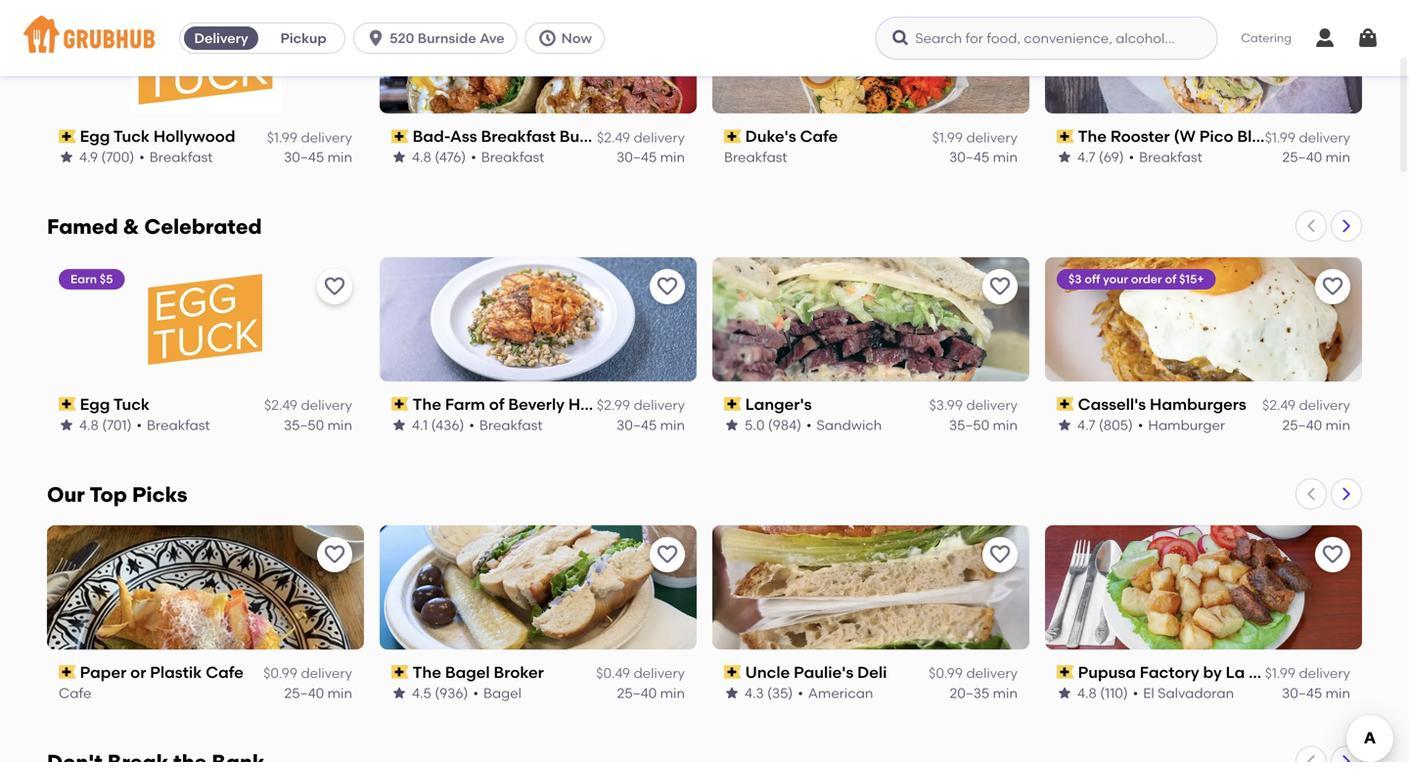 Task type: locate. For each thing, give the bounding box(es) containing it.
bagel for the
[[445, 663, 490, 682]]

star icon image left 4.9 at the top of page
[[59, 150, 74, 165]]

delivery for langer's
[[967, 397, 1018, 414]]

2 35–50 min from the left
[[949, 417, 1018, 434]]

egg up 4.9 at the top of page
[[80, 127, 110, 146]]

svg image left 520
[[366, 28, 386, 48]]

min for the bagel broker
[[660, 685, 685, 702]]

2 vertical spatial of
[[489, 395, 505, 414]]

20–35
[[950, 685, 990, 702]]

4.7 (805)
[[1078, 417, 1133, 434]]

egg
[[80, 127, 110, 146], [80, 395, 110, 414]]

subscription pass image for bad-ass breakfast burritos
[[392, 129, 409, 143]]

subscription pass image left duke's
[[724, 129, 742, 143]]

cafe right duke's
[[800, 127, 838, 146]]

save this restaurant image for by
[[1321, 543, 1345, 567]]

ass
[[450, 127, 477, 146]]

star icon image left 4.3 at right bottom
[[724, 686, 740, 701]]

1 vertical spatial $3
[[1069, 272, 1082, 286]]

35–50 min
[[284, 417, 352, 434], [949, 417, 1018, 434]]

1 $0.99 from the left
[[263, 665, 298, 682]]

$1.99 delivery for the rooster (w pico blvd)
[[1265, 129, 1351, 146]]

30–45
[[284, 149, 324, 166], [617, 149, 657, 166], [950, 149, 990, 166], [617, 417, 657, 434], [1282, 685, 1323, 702]]

breakfast for egg tuck
[[147, 417, 210, 434]]

delivery for paper or plastik cafe
[[301, 665, 352, 682]]

save this restaurant button
[[317, 1, 352, 36], [983, 1, 1018, 36], [1315, 1, 1351, 36], [317, 269, 352, 304], [650, 269, 685, 304], [983, 269, 1018, 304], [1315, 269, 1351, 304], [317, 537, 352, 572], [650, 537, 685, 572], [983, 537, 1018, 572], [1315, 537, 1351, 572]]

save this restaurant image for the farm of beverly hills
[[656, 275, 679, 298]]

2 egg from the top
[[80, 395, 110, 414]]

2 off from the top
[[1085, 272, 1101, 286]]

breakfast for the rooster (w pico blvd)
[[1139, 149, 1203, 166]]

1 horizontal spatial 35–50
[[949, 417, 990, 434]]

min for langer's
[[993, 417, 1018, 434]]

1 order from the top
[[1131, 4, 1162, 18]]

0 vertical spatial $15+
[[1180, 4, 1204, 18]]

25–40 min
[[1283, 149, 1351, 166], [1283, 417, 1351, 434], [284, 685, 352, 702], [617, 685, 685, 702]]

subscription pass image left 'pupusa'
[[1057, 666, 1074, 679]]

$2.49 delivery for cassell's hamburgers
[[1263, 397, 1351, 414]]

save this restaurant button for uncle paulie's deli
[[983, 537, 1018, 572]]

star icon image for pupusa factory by la usuluteca
[[1057, 686, 1073, 701]]

caret left icon image for famed & celebrated
[[1304, 218, 1319, 234]]

save this restaurant button for langer's
[[983, 269, 1018, 304]]

• breakfast for the rooster (w pico blvd)
[[1129, 149, 1203, 166]]

subscription pass image left cassell's
[[1057, 398, 1074, 411]]

0 vertical spatial 4.7
[[1078, 149, 1096, 166]]

save this restaurant image for the bagel broker
[[656, 543, 679, 567]]

by
[[1203, 663, 1222, 682]]

0 vertical spatial bagel
[[445, 663, 490, 682]]

• right (701)
[[137, 417, 142, 434]]

save this restaurant button for pupusa factory by la usuluteca
[[1315, 537, 1351, 572]]

30–45 min for the farm of beverly hills
[[617, 417, 685, 434]]

catering
[[1241, 31, 1292, 45]]

4.7 left "(69)"
[[1078, 149, 1096, 166]]

• breakfast down the 'the rooster (w pico blvd)'
[[1129, 149, 1203, 166]]

(w
[[1174, 127, 1196, 146]]

4.8 left (701)
[[79, 417, 99, 434]]

tuck up (701)
[[113, 395, 150, 414]]

• breakfast down bad-ass breakfast burritos
[[471, 149, 545, 166]]

subscription pass image
[[59, 129, 76, 143], [724, 129, 742, 143], [59, 398, 76, 411], [1057, 398, 1074, 411], [59, 666, 76, 679], [392, 666, 409, 679]]

svg image left now
[[538, 28, 558, 48]]

off for cassell's
[[1085, 272, 1101, 286]]

uncle
[[746, 663, 790, 682]]

2 caret right icon image from the top
[[1339, 486, 1355, 502]]

star icon image for egg tuck hollywood
[[59, 150, 74, 165]]

• right (35)
[[798, 685, 803, 702]]

subscription pass image for uncle paulie's deli
[[724, 666, 742, 679]]

caret right icon image
[[1339, 218, 1355, 234], [1339, 486, 1355, 502], [1339, 754, 1355, 762]]

the up 4.1
[[413, 395, 441, 414]]

0 horizontal spatial $2.49 delivery
[[264, 397, 352, 414]]

(35)
[[767, 685, 793, 702]]

svg image
[[1357, 26, 1380, 50], [891, 28, 911, 48]]

subscription pass image left uncle
[[724, 666, 742, 679]]

2 vertical spatial caret right icon image
[[1339, 754, 1355, 762]]

• hamburger
[[1138, 417, 1225, 434]]

1 vertical spatial the
[[413, 395, 441, 414]]

2 horizontal spatial svg image
[[1314, 26, 1337, 50]]

svg image
[[1314, 26, 1337, 50], [366, 28, 386, 48], [538, 28, 558, 48]]

$3 for cassell's
[[1069, 272, 1082, 286]]

20–35 min
[[950, 685, 1018, 702]]

star icon image for uncle paulie's deli
[[724, 686, 740, 701]]

pico
[[1200, 127, 1234, 146]]

520 burnside ave
[[390, 30, 505, 46]]

$2.49 delivery
[[597, 129, 685, 146], [264, 397, 352, 414], [1263, 397, 1351, 414]]

0 vertical spatial $3 off your order of $15+
[[1069, 4, 1204, 18]]

1 vertical spatial bagel
[[484, 685, 522, 702]]

1 $3 from the top
[[1069, 4, 1082, 18]]

cafe right 'plastik'
[[206, 663, 244, 682]]

save this restaurant image
[[323, 7, 346, 30], [323, 275, 346, 298], [989, 275, 1012, 298], [323, 543, 346, 567], [1321, 543, 1345, 567]]

farm
[[445, 395, 485, 414]]

subscription pass image left egg tuck hollywood
[[59, 129, 76, 143]]

star icon image left '4.5'
[[392, 686, 407, 701]]

el
[[1144, 685, 1155, 702]]

uncle paulie's deli
[[746, 663, 887, 682]]

burritos
[[560, 127, 620, 146]]

uncle paulie's deli logo image
[[713, 525, 1030, 650]]

1 horizontal spatial svg image
[[538, 28, 558, 48]]

caret left icon image
[[1304, 218, 1319, 234], [1304, 486, 1319, 502], [1304, 754, 1319, 762]]

• down the bagel broker
[[473, 685, 479, 702]]

1 horizontal spatial $0.99 delivery
[[929, 665, 1018, 682]]

• for langer's
[[807, 417, 812, 434]]

subscription pass image for the bagel broker
[[392, 666, 409, 679]]

1 vertical spatial caret left icon image
[[1304, 486, 1319, 502]]

• breakfast right (701)
[[137, 417, 210, 434]]

1 vertical spatial $15+
[[1180, 272, 1204, 286]]

delivery for pupusa factory by la usuluteca
[[1299, 665, 1351, 682]]

breakfast
[[481, 127, 556, 146], [150, 149, 213, 166], [481, 149, 545, 166], [724, 149, 788, 166], [1139, 149, 1203, 166], [147, 417, 210, 434], [480, 417, 543, 434]]

egg for egg tuck
[[80, 395, 110, 414]]

• breakfast down the farm of beverly hills
[[469, 417, 543, 434]]

delivery for the farm of beverly hills
[[634, 397, 685, 414]]

$3 off your order of $15+
[[1069, 4, 1204, 18], [1069, 272, 1204, 286]]

subscription pass image for duke's cafe
[[724, 129, 742, 143]]

tuck up (700)
[[113, 127, 150, 146]]

0 vertical spatial caret right icon image
[[1339, 218, 1355, 234]]

30–45 for bad-ass breakfast burritos
[[617, 149, 657, 166]]

svg image inside now 'button'
[[538, 28, 558, 48]]

• for egg tuck hollywood
[[139, 149, 145, 166]]

$3
[[1069, 4, 1082, 18], [1069, 272, 1082, 286]]

delivery button
[[180, 23, 262, 54]]

$0.99
[[263, 665, 298, 682], [929, 665, 963, 682]]

star icon image left '4.8 (701)'
[[59, 418, 74, 433]]

0 vertical spatial 4.8
[[412, 149, 431, 166]]

pupusa factory by la usuluteca
[[1078, 663, 1327, 682]]

0 vertical spatial off
[[1085, 4, 1101, 18]]

• right (700)
[[139, 149, 145, 166]]

1 vertical spatial of
[[1165, 272, 1177, 286]]

1 $15+ from the top
[[1180, 4, 1204, 18]]

2 35–50 from the left
[[949, 417, 990, 434]]

subscription pass image left paper
[[59, 666, 76, 679]]

0 horizontal spatial 4.8
[[79, 417, 99, 434]]

0 horizontal spatial svg image
[[366, 28, 386, 48]]

1 vertical spatial egg
[[80, 395, 110, 414]]

(476)
[[435, 149, 466, 166]]

bagel down broker
[[484, 685, 522, 702]]

(984)
[[768, 417, 802, 434]]

top
[[89, 482, 127, 507]]

30–45 min for bad-ass breakfast burritos
[[617, 149, 685, 166]]

earn $5
[[70, 272, 113, 286]]

$1.99 delivery for egg tuck hollywood
[[267, 129, 352, 146]]

2 horizontal spatial $2.49
[[1263, 397, 1296, 414]]

2 vertical spatial the
[[413, 663, 441, 682]]

1 vertical spatial off
[[1085, 272, 1101, 286]]

1 vertical spatial cafe
[[206, 663, 244, 682]]

•
[[139, 149, 145, 166], [471, 149, 476, 166], [1129, 149, 1135, 166], [137, 417, 142, 434], [469, 417, 475, 434], [807, 417, 812, 434], [1138, 417, 1144, 434], [473, 685, 479, 702], [798, 685, 803, 702], [1133, 685, 1139, 702]]

• left el
[[1133, 685, 1139, 702]]

bagel up "(936)"
[[445, 663, 490, 682]]

$1.99 delivery
[[267, 129, 352, 146], [932, 129, 1018, 146], [1265, 129, 1351, 146], [1265, 665, 1351, 682]]

4.8
[[412, 149, 431, 166], [79, 417, 99, 434], [1078, 685, 1097, 702]]

min for paper or plastik cafe
[[328, 685, 352, 702]]

1 your from the top
[[1103, 4, 1129, 18]]

2 $15+ from the top
[[1180, 272, 1204, 286]]

egg for egg tuck hollywood
[[80, 127, 110, 146]]

1 $0.99 delivery from the left
[[263, 665, 352, 682]]

• breakfast
[[139, 149, 213, 166], [471, 149, 545, 166], [1129, 149, 1203, 166], [137, 417, 210, 434], [469, 417, 543, 434]]

subscription pass image for egg tuck
[[59, 398, 76, 411]]

1 vertical spatial order
[[1131, 272, 1162, 286]]

4.7 left (805)
[[1078, 417, 1096, 434]]

langer's logo image
[[713, 257, 1030, 382]]

egg tuck
[[80, 395, 150, 414]]

$3 for the
[[1069, 4, 1082, 18]]

langer's
[[746, 395, 812, 414]]

2 order from the top
[[1131, 272, 1162, 286]]

0 vertical spatial caret left icon image
[[1304, 218, 1319, 234]]

30–45 for duke's cafe
[[950, 149, 990, 166]]

• right "(69)"
[[1129, 149, 1135, 166]]

2 $0.99 delivery from the left
[[929, 665, 1018, 682]]

0 vertical spatial tuck
[[113, 127, 150, 146]]

subscription pass image for the rooster (w pico blvd)
[[1057, 129, 1074, 143]]

0 horizontal spatial 35–50 min
[[284, 417, 352, 434]]

delivery for cassell's hamburgers
[[1299, 397, 1351, 414]]

1 horizontal spatial 35–50 min
[[949, 417, 1018, 434]]

delivery for the rooster (w pico blvd)
[[1299, 129, 1351, 146]]

cafe down paper
[[59, 685, 91, 702]]

subscription pass image left langer's
[[724, 398, 742, 411]]

2 tuck from the top
[[113, 395, 150, 414]]

• breakfast for bad-ass breakfast burritos
[[471, 149, 545, 166]]

2 $3 off your order of $15+ from the top
[[1069, 272, 1204, 286]]

4.5
[[412, 685, 432, 702]]

1 $3 off your order of $15+ from the top
[[1069, 4, 1204, 18]]

• down "farm"
[[469, 417, 475, 434]]

2 horizontal spatial 4.8
[[1078, 685, 1097, 702]]

star icon image left the 5.0
[[724, 418, 740, 433]]

svg image inside 520 burnside ave button
[[366, 28, 386, 48]]

0 horizontal spatial 35–50
[[284, 417, 324, 434]]

tuck
[[113, 127, 150, 146], [113, 395, 150, 414]]

4.9 (700)
[[79, 149, 134, 166]]

1 vertical spatial tuck
[[113, 395, 150, 414]]

delivery for the bagel broker
[[634, 665, 685, 682]]

1 35–50 from the left
[[284, 417, 324, 434]]

0 vertical spatial $3
[[1069, 4, 1082, 18]]

hollywood
[[154, 127, 235, 146]]

subscription pass image left "farm"
[[392, 398, 409, 411]]

delivery
[[194, 30, 248, 46]]

35–50 for egg tuck
[[284, 417, 324, 434]]

2 4.7 from the top
[[1078, 417, 1096, 434]]

cafe
[[800, 127, 838, 146], [206, 663, 244, 682], [59, 685, 91, 702]]

0 horizontal spatial $0.99 delivery
[[263, 665, 352, 682]]

star icon image left 4.8 (476)
[[392, 150, 407, 165]]

3 caret left icon image from the top
[[1304, 754, 1319, 762]]

save this restaurant button for the bagel broker
[[650, 537, 685, 572]]

rooster
[[1111, 127, 1170, 146]]

min for duke's cafe
[[993, 149, 1018, 166]]

4.8 for pupusa factory by la usuluteca
[[1078, 685, 1097, 702]]

subscription pass image left egg tuck on the left of page
[[59, 398, 76, 411]]

egg tuck hollywood logo image
[[130, 0, 281, 114]]

save this restaurant image for duke's cafe
[[989, 7, 1012, 30]]

0 vertical spatial the
[[1078, 127, 1107, 146]]

american
[[808, 685, 874, 702]]

1 4.7 from the top
[[1078, 149, 1096, 166]]

4.8 (476)
[[412, 149, 466, 166]]

• breakfast down egg tuck hollywood
[[139, 149, 213, 166]]

1 vertical spatial caret right icon image
[[1339, 486, 1355, 502]]

2 $0.99 from the left
[[929, 665, 963, 682]]

• down ass
[[471, 149, 476, 166]]

0 horizontal spatial $2.49
[[264, 397, 298, 414]]

subscription pass image for paper or plastik cafe
[[59, 666, 76, 679]]

subscription pass image
[[392, 129, 409, 143], [1057, 129, 1074, 143], [392, 398, 409, 411], [724, 398, 742, 411], [724, 666, 742, 679], [1057, 666, 1074, 679]]

0 vertical spatial your
[[1103, 4, 1129, 18]]

30–45 min
[[284, 149, 352, 166], [617, 149, 685, 166], [950, 149, 1018, 166], [617, 417, 685, 434], [1282, 685, 1351, 702]]

1 caret left icon image from the top
[[1304, 218, 1319, 234]]

min for pupusa factory by la usuluteca
[[1326, 685, 1351, 702]]

1 vertical spatial 4.7
[[1078, 417, 1096, 434]]

subscription pass image left rooster
[[1057, 129, 1074, 143]]

star icon image
[[59, 150, 74, 165], [392, 150, 407, 165], [1057, 150, 1073, 165], [59, 418, 74, 433], [392, 418, 407, 433], [724, 418, 740, 433], [1057, 418, 1073, 433], [392, 686, 407, 701], [724, 686, 740, 701], [1057, 686, 1073, 701]]

1 caret right icon image from the top
[[1339, 218, 1355, 234]]

the up '4.5'
[[413, 663, 441, 682]]

5.0
[[745, 417, 765, 434]]

subscription pass image left the bagel broker
[[392, 666, 409, 679]]

svg image right catering button
[[1314, 26, 1337, 50]]

min for egg tuck
[[328, 417, 352, 434]]

save this restaurant image
[[989, 7, 1012, 30], [1321, 7, 1345, 30], [656, 275, 679, 298], [1321, 275, 1345, 298], [656, 543, 679, 567], [989, 543, 1012, 567]]

subscription pass image for langer's
[[724, 398, 742, 411]]

1 vertical spatial your
[[1103, 272, 1129, 286]]

25–40 for the bagel broker
[[617, 685, 657, 702]]

4.7
[[1078, 149, 1096, 166], [1078, 417, 1096, 434]]

• for the farm of beverly hills
[[469, 417, 475, 434]]

0 vertical spatial of
[[1165, 4, 1177, 18]]

celebrated
[[144, 214, 262, 239]]

2 vertical spatial caret left icon image
[[1304, 754, 1319, 762]]

• right (984)
[[807, 417, 812, 434]]

0 horizontal spatial $0.99
[[263, 665, 298, 682]]

breakfast down hollywood
[[150, 149, 213, 166]]

1 tuck from the top
[[113, 127, 150, 146]]

25–40 for the rooster (w pico blvd)
[[1283, 149, 1323, 166]]

2 $3 from the top
[[1069, 272, 1082, 286]]

0 vertical spatial order
[[1131, 4, 1162, 18]]

1 vertical spatial 4.8
[[79, 417, 99, 434]]

4.8 left (110)
[[1078, 685, 1097, 702]]

0 horizontal spatial cafe
[[59, 685, 91, 702]]

subscription pass image left bad-
[[392, 129, 409, 143]]

1 horizontal spatial 4.8
[[412, 149, 431, 166]]

1 horizontal spatial $0.99
[[929, 665, 963, 682]]

1 horizontal spatial $2.49 delivery
[[597, 129, 685, 146]]

$2.49 for bad-ass breakfast burritos
[[597, 129, 630, 146]]

factory
[[1140, 663, 1200, 682]]

off
[[1085, 4, 1101, 18], [1085, 272, 1101, 286]]

famed
[[47, 214, 118, 239]]

2 caret left icon image from the top
[[1304, 486, 1319, 502]]

2 horizontal spatial cafe
[[800, 127, 838, 146]]

hills
[[569, 395, 601, 414]]

$1.99 for the rooster (w pico blvd)
[[1265, 129, 1296, 146]]

2 vertical spatial 4.8
[[1078, 685, 1097, 702]]

1 egg from the top
[[80, 127, 110, 146]]

paper or plastik cafe logo image
[[47, 525, 364, 650]]

25–40 for paper or plastik cafe
[[284, 685, 324, 702]]

breakfast for the farm of beverly hills
[[480, 417, 543, 434]]

$0.49 delivery
[[596, 665, 685, 682]]

min
[[328, 149, 352, 166], [660, 149, 685, 166], [993, 149, 1018, 166], [1326, 149, 1351, 166], [328, 417, 352, 434], [660, 417, 685, 434], [993, 417, 1018, 434], [1326, 417, 1351, 434], [328, 685, 352, 702], [660, 685, 685, 702], [993, 685, 1018, 702], [1326, 685, 1351, 702]]

1 vertical spatial $3 off your order of $15+
[[1069, 272, 1204, 286]]

pupusa factory by la usuluteca logo image
[[1045, 525, 1362, 650]]

1 35–50 min from the left
[[284, 417, 352, 434]]

0 vertical spatial cafe
[[800, 127, 838, 146]]

star icon image left 4.7 (69)
[[1057, 150, 1073, 165]]

subscription pass image for cassell's hamburgers
[[1057, 398, 1074, 411]]

2 vertical spatial cafe
[[59, 685, 91, 702]]

4.8 for bad-ass breakfast burritos
[[412, 149, 431, 166]]

• right (805)
[[1138, 417, 1144, 434]]

caret right icon image for famed & celebrated
[[1339, 218, 1355, 234]]

star icon image left 4.7 (805)
[[1057, 418, 1073, 433]]

4.8 down bad-
[[412, 149, 431, 166]]

egg up '4.8 (701)'
[[80, 395, 110, 414]]

breakfast right (701)
[[147, 417, 210, 434]]

svg image for 520 burnside ave
[[366, 28, 386, 48]]

save this restaurant image for uncle paulie's deli
[[989, 543, 1012, 567]]

$1.99 delivery for pupusa factory by la usuluteca
[[1265, 665, 1351, 682]]

Search for food, convenience, alcohol... search field
[[875, 17, 1218, 60]]

paper
[[80, 663, 127, 682]]

breakfast down duke's
[[724, 149, 788, 166]]

1 horizontal spatial $2.49
[[597, 129, 630, 146]]

the up 4.7 (69)
[[1078, 127, 1107, 146]]

breakfast down the 'the rooster (w pico blvd)'
[[1139, 149, 1203, 166]]

order for hamburgers
[[1131, 272, 1162, 286]]

star icon image left 4.8 (110)
[[1057, 686, 1073, 701]]

breakfast down the farm of beverly hills
[[480, 417, 543, 434]]

the farm of beverly hills logo image
[[380, 257, 697, 382]]

3 caret right icon image from the top
[[1339, 754, 1355, 762]]

1 off from the top
[[1085, 4, 1101, 18]]

breakfast down bad-ass breakfast burritos
[[481, 149, 545, 166]]

2 your from the top
[[1103, 272, 1129, 286]]

star icon image left 4.1
[[392, 418, 407, 433]]

2 horizontal spatial $2.49 delivery
[[1263, 397, 1351, 414]]

0 vertical spatial egg
[[80, 127, 110, 146]]



Task type: vqa. For each thing, say whether or not it's contained in the screenshot.


Task type: describe. For each thing, give the bounding box(es) containing it.
plastik
[[150, 663, 202, 682]]

4.8 for egg tuck
[[79, 417, 99, 434]]

25–40 min for the bagel broker
[[617, 685, 685, 702]]

svg image for now
[[538, 28, 558, 48]]

save this restaurant image for hollywood
[[323, 7, 346, 30]]

25–40 min for cassell's hamburgers
[[1283, 417, 1351, 434]]

4.7 for the rooster (w pico blvd)
[[1078, 149, 1096, 166]]

4.5 (936)
[[412, 685, 468, 702]]

pickup
[[281, 30, 327, 46]]

cassell's hamburgers logo image
[[1045, 257, 1362, 382]]

famed & celebrated
[[47, 214, 262, 239]]

star icon image for the rooster (w pico blvd)
[[1057, 150, 1073, 165]]

4.1 (436)
[[412, 417, 464, 434]]

egg tuck hollywood
[[80, 127, 235, 146]]

min for uncle paulie's deli
[[993, 685, 1018, 702]]

now
[[561, 30, 592, 46]]

order for rooster
[[1131, 4, 1162, 18]]

star icon image for the bagel broker
[[392, 686, 407, 701]]

your for cassell's
[[1103, 272, 1129, 286]]

$0.99 for paper or plastik cafe
[[263, 665, 298, 682]]

of for hamburgers
[[1165, 272, 1177, 286]]

cassell's hamburgers
[[1078, 395, 1247, 414]]

min for bad-ass breakfast burritos
[[660, 149, 685, 166]]

breakfast for bad-ass breakfast burritos
[[481, 149, 545, 166]]

4.7 (69)
[[1078, 149, 1124, 166]]

• el salvadoran
[[1133, 685, 1234, 702]]

the rooster (w pico blvd)  logo image
[[1045, 0, 1362, 114]]

ave
[[480, 30, 505, 46]]

subscription pass image for pupusa factory by la usuluteca
[[1057, 666, 1074, 679]]

deli
[[858, 663, 887, 682]]

of for rooster
[[1165, 4, 1177, 18]]

our top picks
[[47, 482, 187, 507]]

tuck for egg tuck hollywood
[[113, 127, 150, 146]]

• bagel
[[473, 685, 522, 702]]

(805)
[[1099, 417, 1133, 434]]

• sandwich
[[807, 417, 882, 434]]

breakfast right ass
[[481, 127, 556, 146]]

breakfast for egg tuck hollywood
[[150, 149, 213, 166]]

0 horizontal spatial svg image
[[891, 28, 911, 48]]

4.7 for cassell's hamburgers
[[1078, 417, 1096, 434]]

$15+ for hamburgers
[[1180, 272, 1204, 286]]

(700)
[[101, 149, 134, 166]]

$2.99
[[597, 397, 630, 414]]

30–45 min for duke's cafe
[[950, 149, 1018, 166]]

bad-
[[413, 127, 450, 146]]

duke's cafe
[[746, 127, 838, 146]]

$2.49 delivery for egg tuck
[[264, 397, 352, 414]]

save this restaurant button for the farm of beverly hills
[[650, 269, 685, 304]]

$5
[[100, 272, 113, 286]]

30–45 for pupusa factory by la usuluteca
[[1282, 685, 1323, 702]]

4.8 (701)
[[79, 417, 132, 434]]

or
[[130, 663, 146, 682]]

• for pupusa factory by la usuluteca
[[1133, 685, 1139, 702]]

• breakfast for egg tuck
[[137, 417, 210, 434]]

• for bad-ass breakfast burritos
[[471, 149, 476, 166]]

• american
[[798, 685, 874, 702]]

earn
[[70, 272, 97, 286]]

delivery for bad-ass breakfast burritos
[[634, 129, 685, 146]]

the bagel broker logo image
[[380, 525, 697, 650]]

min for the rooster (w pico blvd)
[[1326, 149, 1351, 166]]

4.3 (35)
[[745, 685, 793, 702]]

• for the bagel broker
[[473, 685, 479, 702]]

$2.99 delivery
[[597, 397, 685, 414]]

520
[[390, 30, 414, 46]]

4.9
[[79, 149, 98, 166]]

cassell's
[[1078, 395, 1146, 414]]

burnside
[[418, 30, 476, 46]]

subscription pass image for egg tuck hollywood
[[59, 129, 76, 143]]

1 horizontal spatial svg image
[[1357, 26, 1380, 50]]

520 burnside ave button
[[353, 23, 525, 54]]

(936)
[[435, 685, 468, 702]]

pupusa
[[1078, 663, 1136, 682]]

our
[[47, 482, 85, 507]]

la
[[1226, 663, 1245, 682]]

picks
[[132, 482, 187, 507]]

pickup button
[[262, 23, 345, 54]]

duke's
[[746, 127, 796, 146]]

hamburger
[[1149, 417, 1225, 434]]

• for the rooster (w pico blvd)
[[1129, 149, 1135, 166]]

subscription pass image for the farm of beverly hills
[[392, 398, 409, 411]]

30–45 for the farm of beverly hills
[[617, 417, 657, 434]]

$2.49 delivery for bad-ass breakfast burritos
[[597, 129, 685, 146]]

25–40 for cassell's hamburgers
[[1283, 417, 1323, 434]]

star icon image for bad-ass breakfast burritos
[[392, 150, 407, 165]]

off for the
[[1085, 4, 1101, 18]]

$1.99 for egg tuck hollywood
[[267, 129, 298, 146]]

4.1
[[412, 417, 428, 434]]

1 horizontal spatial cafe
[[206, 663, 244, 682]]

delivery for egg tuck hollywood
[[301, 129, 352, 146]]

(110)
[[1100, 685, 1128, 702]]

usuluteca
[[1249, 663, 1327, 682]]

paper or plastik cafe
[[80, 663, 244, 682]]

35–50 min for langer's
[[949, 417, 1018, 434]]

• for cassell's hamburgers
[[1138, 417, 1144, 434]]

sandwich
[[817, 417, 882, 434]]

now button
[[525, 23, 613, 54]]

$1.99 delivery for duke's cafe
[[932, 129, 1018, 146]]

&
[[123, 214, 139, 239]]

(701)
[[102, 417, 132, 434]]

the bagel broker
[[413, 663, 544, 682]]

bad-ass breakfast burritos logo image
[[380, 0, 697, 114]]

$1.99 for pupusa factory by la usuluteca
[[1265, 665, 1296, 682]]

caret left icon image for our top picks
[[1304, 486, 1319, 502]]

• for uncle paulie's deli
[[798, 685, 803, 702]]

bagel for •
[[484, 685, 522, 702]]

delivery for uncle paulie's deli
[[967, 665, 1018, 682]]

$2.49 for egg tuck
[[264, 397, 298, 414]]

30–45 for egg tuck hollywood
[[284, 149, 324, 166]]

$0.99 delivery for paper or plastik cafe
[[263, 665, 352, 682]]

$3.99
[[929, 397, 963, 414]]

35–50 for langer's
[[949, 417, 990, 434]]

the farm of beverly hills
[[413, 395, 601, 414]]

bad-ass breakfast burritos
[[413, 127, 620, 146]]

25–40 min for the rooster (w pico blvd)
[[1283, 149, 1351, 166]]

$0.49
[[596, 665, 630, 682]]

star icon image for langer's
[[724, 418, 740, 433]]

star icon image for the farm of beverly hills
[[392, 418, 407, 433]]

5.0 (984)
[[745, 417, 802, 434]]

main navigation navigation
[[0, 0, 1409, 76]]

• breakfast for the farm of beverly hills
[[469, 417, 543, 434]]

hamburgers
[[1150, 395, 1247, 414]]

$15+ for rooster
[[1180, 4, 1204, 18]]

30–45 min for egg tuck hollywood
[[284, 149, 352, 166]]

paulie's
[[794, 663, 854, 682]]

star icon image for egg tuck
[[59, 418, 74, 433]]

25–40 min for paper or plastik cafe
[[284, 685, 352, 702]]

$0.99 delivery for uncle paulie's deli
[[929, 665, 1018, 682]]

salvadoran
[[1158, 685, 1234, 702]]

egg tuck logo image
[[143, 257, 268, 382]]

duke's cafe logo image
[[713, 0, 1030, 114]]

$3.99 delivery
[[929, 397, 1018, 414]]

tuck for egg tuck
[[113, 395, 150, 414]]

4.8 (110)
[[1078, 685, 1128, 702]]

broker
[[494, 663, 544, 682]]

save this restaurant button for duke's cafe
[[983, 1, 1018, 36]]

(436)
[[431, 417, 464, 434]]

the rooster (w pico blvd)
[[1078, 127, 1277, 146]]

save this restaurant button for paper or plastik cafe
[[317, 537, 352, 572]]

min for cassell's hamburgers
[[1326, 417, 1351, 434]]

catering button
[[1228, 16, 1306, 60]]

(69)
[[1099, 149, 1124, 166]]

min for egg tuck hollywood
[[328, 149, 352, 166]]



